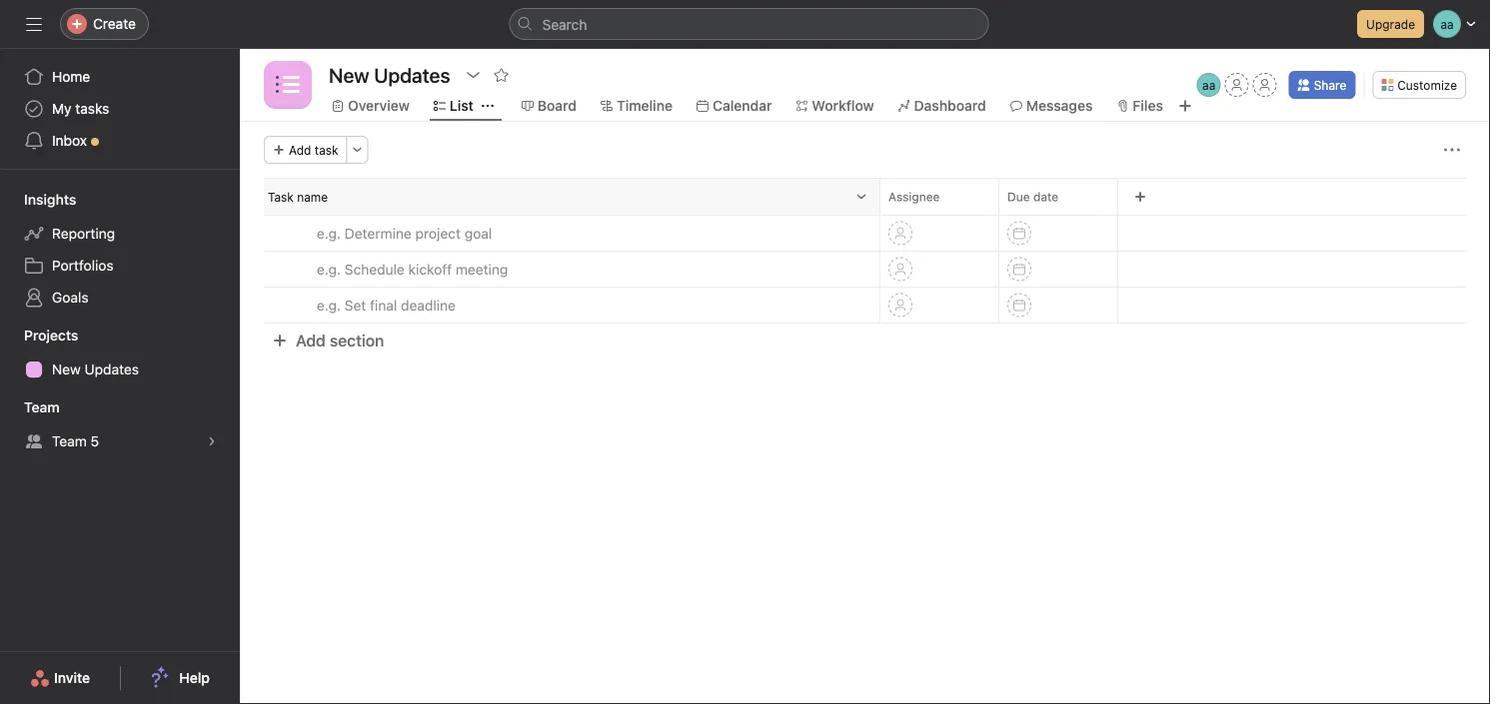 Task type: locate. For each thing, give the bounding box(es) containing it.
projects element
[[0, 318, 240, 390]]

final
[[370, 297, 397, 314]]

board link
[[522, 95, 577, 117]]

add left section
[[296, 331, 326, 350]]

workflow
[[812, 97, 874, 114]]

e.g. down name
[[317, 225, 341, 242]]

team left 5
[[52, 433, 87, 450]]

list image
[[276, 73, 300, 97]]

messages
[[1026, 97, 1093, 114]]

share
[[1314, 78, 1347, 92]]

meeting
[[456, 261, 508, 278]]

e.g. schedule kickoff meeting row
[[240, 251, 1490, 288]]

e.g. determine project goal row
[[240, 215, 1490, 252]]

upgrade button
[[1357, 10, 1424, 38]]

show options image
[[465, 67, 481, 83]]

e.g. for e.g. determine project goal
[[317, 225, 341, 242]]

upgrade
[[1366, 17, 1415, 31]]

add field image
[[1134, 191, 1146, 203]]

add to starred image
[[493, 67, 509, 83]]

new updates
[[52, 361, 139, 378]]

timeline link
[[601, 95, 673, 117]]

timeline
[[617, 97, 673, 114]]

my
[[52, 100, 72, 117]]

2 vertical spatial e.g.
[[317, 297, 341, 314]]

1 e.g. from the top
[[317, 225, 341, 242]]

1 vertical spatial team
[[52, 433, 87, 450]]

tasks
[[75, 100, 109, 117]]

0 vertical spatial team
[[24, 399, 60, 416]]

add
[[289, 143, 311, 157], [296, 331, 326, 350]]

insights
[[24, 191, 76, 208]]

new updates link
[[12, 354, 228, 386]]

5
[[91, 433, 99, 450]]

0 vertical spatial e.g.
[[317, 225, 341, 242]]

add task
[[289, 143, 338, 157]]

Search tasks, projects, and more text field
[[509, 8, 989, 40]]

3 e.g. from the top
[[317, 297, 341, 314]]

due date
[[1007, 190, 1058, 204]]

1 vertical spatial add
[[296, 331, 326, 350]]

section
[[330, 331, 384, 350]]

team inside the team 5 link
[[52, 433, 87, 450]]

None text field
[[324, 57, 455, 93]]

e.g. left 'schedule'
[[317, 261, 341, 278]]

aa
[[1202, 78, 1216, 92]]

team
[[24, 399, 60, 416], [52, 433, 87, 450]]

help button
[[138, 661, 223, 697]]

teams element
[[0, 390, 240, 462]]

inbox
[[52, 132, 87, 149]]

e.g. inside "row"
[[317, 225, 341, 242]]

add left task
[[289, 143, 311, 157]]

team down new at the bottom
[[24, 399, 60, 416]]

task
[[315, 143, 338, 157]]

inbox link
[[12, 125, 228, 157]]

e.g.
[[317, 225, 341, 242], [317, 261, 341, 278], [317, 297, 341, 314]]

dashboard
[[914, 97, 986, 114]]

overview
[[348, 97, 410, 114]]

row up e.g. schedule kickoff meeting row
[[240, 178, 1490, 215]]

new
[[52, 361, 81, 378]]

team 5
[[52, 433, 99, 450]]

1 vertical spatial e.g.
[[317, 261, 341, 278]]

updates
[[85, 361, 139, 378]]

e.g. left set
[[317, 297, 341, 314]]

calendar
[[713, 97, 772, 114]]

row
[[240, 178, 1490, 215], [264, 214, 1466, 216]]

e.g. determine project goal
[[317, 225, 492, 242]]

portfolios link
[[12, 250, 228, 282]]

2 e.g. from the top
[[317, 261, 341, 278]]

home
[[52, 68, 90, 85]]

due
[[1007, 190, 1030, 204]]

add for add section
[[296, 331, 326, 350]]

goal
[[465, 225, 492, 242]]

0 vertical spatial add
[[289, 143, 311, 157]]

workflow link
[[796, 95, 874, 117]]

team 5 link
[[12, 426, 228, 458]]

team inside team dropdown button
[[24, 399, 60, 416]]

home link
[[12, 61, 228, 93]]

team button
[[0, 398, 60, 418]]

determine
[[345, 225, 412, 242]]

hide sidebar image
[[26, 16, 42, 32]]

e.g. for e.g. set final deadline
[[317, 297, 341, 314]]



Task type: describe. For each thing, give the bounding box(es) containing it.
task
[[268, 190, 294, 204]]

team for team 5
[[52, 433, 87, 450]]

list
[[450, 97, 474, 114]]

add for add task
[[289, 143, 311, 157]]

reporting link
[[12, 218, 228, 250]]

team for team
[[24, 399, 60, 416]]

e.g. schedule kickoff meeting
[[317, 261, 508, 278]]

e.g. for e.g. schedule kickoff meeting
[[317, 261, 341, 278]]

files
[[1133, 97, 1163, 114]]

invite button
[[17, 661, 103, 697]]

goals link
[[12, 282, 228, 314]]

set
[[345, 297, 366, 314]]

projects
[[24, 327, 78, 344]]

see details, team 5 image
[[206, 436, 218, 448]]

create button
[[60, 8, 149, 40]]

kickoff
[[408, 261, 452, 278]]

goals
[[52, 289, 89, 306]]

files link
[[1117, 95, 1163, 117]]

invite
[[54, 670, 90, 687]]

my tasks link
[[12, 93, 228, 125]]

reporting
[[52, 225, 115, 242]]

customize button
[[1373, 71, 1466, 99]]

row containing task name
[[240, 178, 1490, 215]]

date
[[1033, 190, 1058, 204]]

insights element
[[0, 182, 240, 318]]

projects button
[[0, 326, 78, 346]]

global element
[[0, 49, 240, 169]]

list link
[[434, 95, 474, 117]]

my tasks
[[52, 100, 109, 117]]

row down show sort options icon
[[264, 214, 1466, 216]]

deadline
[[401, 297, 456, 314]]

more actions image
[[1444, 142, 1460, 158]]

dashboard link
[[898, 95, 986, 117]]

add section
[[296, 331, 384, 350]]

help
[[179, 670, 210, 687]]

share button
[[1289, 71, 1356, 99]]

schedule
[[345, 261, 405, 278]]

add tab image
[[1177, 98, 1193, 114]]

overview link
[[332, 95, 410, 117]]

add task button
[[264, 136, 347, 164]]

portfolios
[[52, 257, 114, 274]]

name
[[297, 190, 328, 204]]

tab actions image
[[482, 100, 494, 112]]

customize
[[1398, 78, 1457, 92]]

e.g. set final deadline
[[317, 297, 456, 314]]

board
[[538, 97, 577, 114]]

e.g. set final deadline row
[[240, 287, 1490, 324]]

task name
[[268, 190, 328, 204]]

aa button
[[1197, 73, 1221, 97]]

assignee
[[889, 190, 940, 204]]

show sort options image
[[856, 191, 868, 203]]

project
[[415, 225, 461, 242]]

create
[[93, 15, 136, 32]]

add section button
[[264, 323, 392, 359]]

more actions image
[[351, 144, 363, 156]]

insights button
[[0, 190, 76, 210]]

calendar link
[[697, 95, 772, 117]]

messages link
[[1010, 95, 1093, 117]]



Task type: vqa. For each thing, say whether or not it's contained in the screenshot.
the overview
yes



